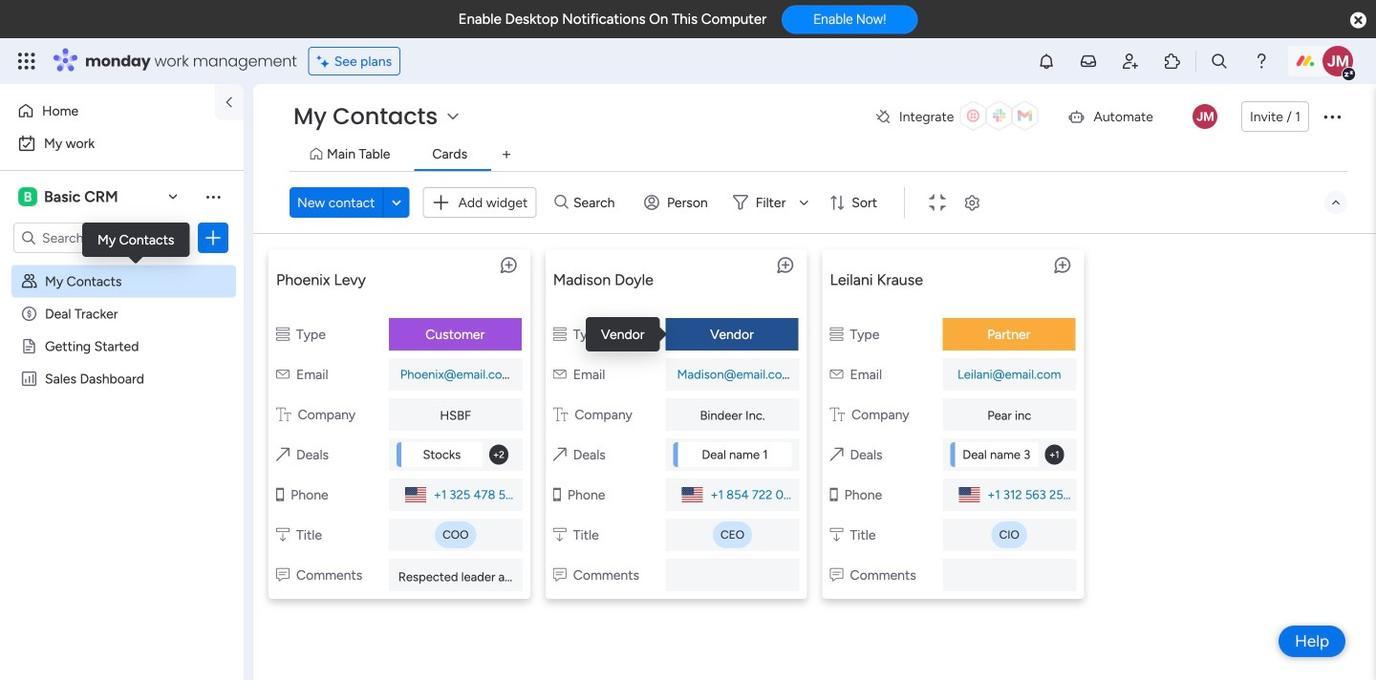 Task type: locate. For each thing, give the bounding box(es) containing it.
options image
[[1321, 105, 1344, 128], [204, 228, 223, 248]]

1 dapulse text column image from the left
[[276, 407, 291, 423]]

v2 status outline image
[[553, 326, 566, 343], [830, 326, 843, 343]]

option
[[11, 96, 204, 126], [11, 128, 232, 159], [0, 264, 244, 268]]

2 small dropdown column outline image from the left
[[553, 527, 566, 543]]

2 v2 small long text column image from the left
[[553, 567, 566, 583]]

1 horizontal spatial v2 status outline image
[[830, 326, 843, 343]]

2 v2 mobile phone image from the left
[[830, 487, 838, 503]]

0 vertical spatial options image
[[1321, 105, 1344, 128]]

add view image
[[503, 148, 511, 162]]

3 v2 small long text column image from the left
[[830, 567, 843, 583]]

v2 board relation small image for small dropdown column outline icon's v2 mobile phone image
[[830, 447, 843, 463]]

1 v2 mobile phone image from the left
[[276, 487, 284, 503]]

2 horizontal spatial v2 board relation small image
[[830, 447, 843, 463]]

1 v2 board relation small image from the left
[[276, 447, 290, 463]]

2 vertical spatial option
[[0, 264, 244, 268]]

1 horizontal spatial options image
[[1321, 105, 1344, 128]]

2 v2 status outline image from the left
[[830, 326, 843, 343]]

help image
[[1252, 52, 1271, 71]]

search everything image
[[1210, 52, 1229, 71]]

notifications image
[[1037, 52, 1056, 71]]

2 dapulse text column image from the left
[[553, 407, 568, 423]]

2 horizontal spatial v2 small long text column image
[[830, 567, 843, 583]]

0 horizontal spatial v2 status outline image
[[553, 326, 566, 343]]

tab
[[491, 140, 522, 170]]

0 horizontal spatial options image
[[204, 228, 223, 248]]

v2 email column image
[[276, 367, 290, 383], [830, 367, 843, 383]]

1 horizontal spatial v2 small long text column image
[[553, 567, 566, 583]]

v2 mobile phone image for small dropdown column outline icon
[[830, 487, 838, 503]]

1 v2 email column image from the left
[[276, 367, 290, 383]]

v2 email column image for v2 board relation small icon corresponding to small dropdown column outline icon's v2 mobile phone image
[[830, 367, 843, 383]]

1 horizontal spatial v2 mobile phone image
[[830, 487, 838, 503]]

0 horizontal spatial small dropdown column outline image
[[276, 527, 290, 543]]

v2 mobile phone image
[[276, 487, 284, 503], [830, 487, 838, 503]]

1 horizontal spatial v2 email column image
[[830, 367, 843, 383]]

Search in workspace field
[[40, 227, 160, 249]]

dapulse text column image for v2 email column image
[[553, 407, 568, 423]]

options image down the "workspace options" image
[[204, 228, 223, 248]]

0 horizontal spatial v2 mobile phone image
[[276, 487, 284, 503]]

row group
[[261, 242, 1369, 615]]

jeremy miller image
[[1193, 104, 1218, 129]]

v2 small long text column image for second small dropdown column outline image from right
[[276, 567, 290, 583]]

options image down jeremy miller image
[[1321, 105, 1344, 128]]

0 horizontal spatial dapulse text column image
[[276, 407, 291, 423]]

1 v2 status outline image from the left
[[553, 326, 566, 343]]

1 horizontal spatial v2 board relation small image
[[553, 447, 567, 463]]

v2 small long text column image
[[276, 567, 290, 583], [553, 567, 566, 583], [830, 567, 843, 583]]

v2 board relation small image for v2 mobile phone image associated with second small dropdown column outline image from right
[[276, 447, 290, 463]]

small dropdown column outline image
[[276, 527, 290, 543], [553, 527, 566, 543]]

2 v2 board relation small image from the left
[[553, 447, 567, 463]]

2 v2 email column image from the left
[[830, 367, 843, 383]]

dapulse text column image
[[276, 407, 291, 423], [553, 407, 568, 423], [830, 407, 845, 423]]

1 horizontal spatial small dropdown column outline image
[[553, 527, 566, 543]]

3 dapulse text column image from the left
[[830, 407, 845, 423]]

0 horizontal spatial v2 email column image
[[276, 367, 290, 383]]

v2 board relation small image
[[276, 447, 290, 463], [553, 447, 567, 463], [830, 447, 843, 463]]

public dashboard image
[[20, 370, 38, 388]]

v2 mobile phone image for second small dropdown column outline image from right
[[276, 487, 284, 503]]

jeremy miller image
[[1323, 46, 1353, 76]]

see plans image
[[317, 50, 334, 72]]

list box
[[0, 261, 244, 653]]

workspace image
[[18, 186, 37, 207]]

1 v2 small long text column image from the left
[[276, 567, 290, 583]]

0 horizontal spatial v2 small long text column image
[[276, 567, 290, 583]]

public board image
[[20, 337, 38, 356]]

dapulse close image
[[1350, 11, 1367, 31]]

1 horizontal spatial dapulse text column image
[[553, 407, 568, 423]]

v2 status outline image for v2 email column icon corresponding to v2 board relation small icon corresponding to small dropdown column outline icon's v2 mobile phone image
[[830, 326, 843, 343]]

2 horizontal spatial dapulse text column image
[[830, 407, 845, 423]]

monday marketplace image
[[1163, 52, 1182, 71]]

3 v2 board relation small image from the left
[[830, 447, 843, 463]]

0 horizontal spatial v2 board relation small image
[[276, 447, 290, 463]]

update feed image
[[1079, 52, 1098, 71]]

tab list
[[290, 140, 1348, 171]]

0 vertical spatial option
[[11, 96, 204, 126]]



Task type: vqa. For each thing, say whether or not it's contained in the screenshot.
the leftmost Add to favorites image
no



Task type: describe. For each thing, give the bounding box(es) containing it.
v2 email column image
[[553, 367, 566, 383]]

v2 small long text column image for small dropdown column outline icon
[[830, 567, 843, 583]]

arrow down image
[[793, 191, 816, 214]]

small dropdown column outline image
[[830, 527, 843, 543]]

workspace options image
[[204, 187, 223, 206]]

collapse image
[[1328, 195, 1344, 210]]

angle down image
[[392, 195, 401, 210]]

1 vertical spatial option
[[11, 128, 232, 159]]

v2 search image
[[555, 192, 569, 213]]

dapulse text column image for v2 email column icon related to v2 mobile phone image associated with second small dropdown column outline image from right's v2 board relation small icon
[[276, 407, 291, 423]]

invite members image
[[1121, 52, 1140, 71]]

v2 mobile phone image
[[553, 487, 561, 503]]

workspace selection element
[[18, 185, 121, 208]]

Search field
[[569, 189, 626, 216]]

v2 status outline image for v2 email column image
[[553, 326, 566, 343]]

1 small dropdown column outline image from the left
[[276, 527, 290, 543]]

dapulse text column image for v2 email column icon corresponding to v2 board relation small icon corresponding to small dropdown column outline icon's v2 mobile phone image
[[830, 407, 845, 423]]

v2 status outline image
[[276, 326, 290, 343]]

v2 email column image for v2 mobile phone image associated with second small dropdown column outline image from right's v2 board relation small icon
[[276, 367, 290, 383]]

1 vertical spatial options image
[[204, 228, 223, 248]]

v2 small long text column image for 1st small dropdown column outline image from right
[[553, 567, 566, 583]]

select product image
[[17, 52, 36, 71]]

v2 board relation small image for v2 mobile phone icon
[[553, 447, 567, 463]]



